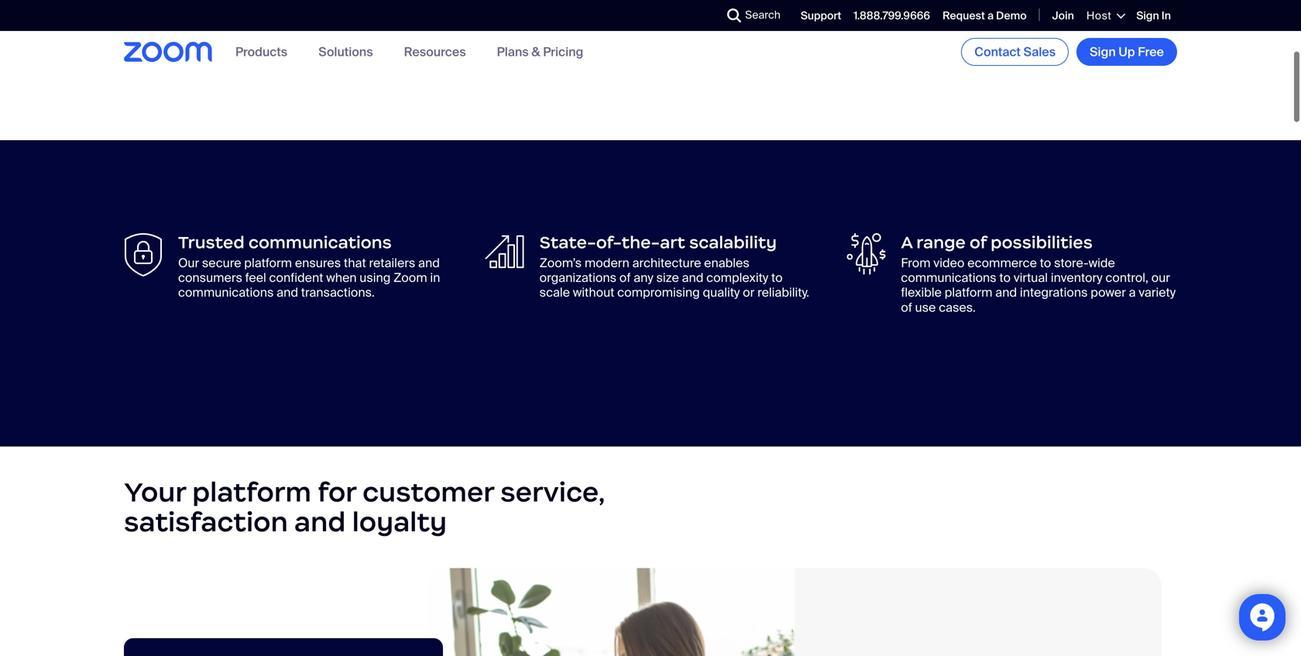 Task type: locate. For each thing, give the bounding box(es) containing it.
join link
[[1052, 9, 1074, 23]]

of up ecommerce
[[970, 232, 987, 253]]

communications
[[249, 232, 392, 253], [901, 270, 997, 286], [178, 284, 274, 301]]

sign up free link
[[1077, 38, 1177, 66]]

contact sales up "zoom logo"
[[143, 13, 225, 30]]

support link
[[801, 9, 841, 23]]

0 vertical spatial sign
[[1137, 9, 1159, 23]]

video
[[296, 13, 329, 30]]

sign for sign up free
[[1090, 44, 1116, 60]]

1 vertical spatial sign
[[1090, 44, 1116, 60]]

without
[[573, 284, 615, 301]]

a
[[988, 9, 994, 23], [1129, 284, 1136, 301]]

and inside your platform for customer service, satisfaction and loyalty
[[294, 505, 346, 539]]

spaceship with $ & 0's image
[[847, 233, 886, 275]]

1 vertical spatial contact
[[975, 44, 1021, 60]]

communications up cases.
[[901, 270, 997, 286]]

1 vertical spatial contact sales
[[975, 44, 1056, 60]]

state-of-the-art scalability zoom's modern architecture enables organizations of any size and complexity to scale without compromising quality or reliability.
[[540, 232, 809, 301]]

tab list
[[124, 638, 443, 656]]

wide
[[1089, 255, 1115, 271]]

0 horizontal spatial contact sales
[[143, 13, 225, 30]]

1 horizontal spatial sign
[[1137, 9, 1159, 23]]

0 horizontal spatial contact sales link
[[124, 4, 244, 39]]

request
[[943, 9, 985, 23]]

up
[[1119, 44, 1135, 60]]

service,
[[500, 475, 605, 509]]

consumers
[[178, 270, 242, 286]]

sign
[[1137, 9, 1159, 23], [1090, 44, 1116, 60]]

1 horizontal spatial contact sales link
[[961, 38, 1069, 66]]

a right power
[[1129, 284, 1136, 301]]

request a demo link
[[943, 9, 1027, 23]]

contact sales link
[[124, 4, 244, 39], [961, 38, 1069, 66]]

enables
[[704, 255, 750, 271]]

sign in link
[[1137, 9, 1171, 23]]

0 vertical spatial contact
[[143, 13, 190, 30]]

1 horizontal spatial contact sales
[[975, 44, 1056, 60]]

0 horizontal spatial to
[[772, 270, 783, 286]]

to down possibilities
[[1040, 255, 1051, 271]]

communications down secure in the left of the page
[[178, 284, 274, 301]]

to inside the state-of-the-art scalability zoom's modern architecture enables organizations of any size and complexity to scale without compromising quality or reliability.
[[772, 270, 783, 286]]

1.888.799.9666
[[854, 9, 930, 23]]

platform inside your platform for customer service, satisfaction and loyalty
[[192, 475, 311, 509]]

platform inside a range of possibilities from video ecommerce to store-wide communications to virtual inventory control, our flexible platform and integrations power a variety of use cases.
[[945, 284, 993, 301]]

0 vertical spatial of
[[970, 232, 987, 253]]

1 / 5 group
[[428, 568, 1162, 656]]

request a demo
[[943, 9, 1027, 23]]

and inside a range of possibilities from video ecommerce to store-wide communications to virtual inventory control, our flexible platform and integrations power a variety of use cases.
[[996, 284, 1017, 301]]

tabbed carousel element
[[124, 568, 1177, 656]]

0 horizontal spatial a
[[988, 9, 994, 23]]

1 vertical spatial of
[[620, 270, 631, 286]]

0 vertical spatial a
[[988, 9, 994, 23]]

2 vertical spatial platform
[[192, 475, 311, 509]]

control,
[[1106, 270, 1149, 286]]

any
[[634, 270, 654, 286]]

scale
[[540, 284, 570, 301]]

using
[[360, 270, 391, 286]]

possibilities
[[991, 232, 1093, 253]]

of left use
[[901, 299, 912, 316]]

sign left up
[[1090, 44, 1116, 60]]

sign inside 'link'
[[1090, 44, 1116, 60]]

power
[[1091, 284, 1126, 301]]

resources
[[404, 44, 466, 60]]

0 horizontal spatial contact
[[143, 13, 190, 30]]

0 vertical spatial platform
[[244, 255, 292, 271]]

demo
[[996, 9, 1027, 23]]

sign for sign in
[[1137, 9, 1159, 23]]

contact up "zoom logo"
[[143, 13, 190, 30]]

contact down request a demo link
[[975, 44, 1021, 60]]

use
[[915, 299, 936, 316]]

1 horizontal spatial to
[[1000, 270, 1011, 286]]

in
[[430, 270, 440, 286]]

contact sales down demo
[[975, 44, 1056, 60]]

search image
[[727, 9, 741, 22], [727, 9, 741, 22]]

watch video
[[257, 13, 329, 30]]

sign left in on the right top
[[1137, 9, 1159, 23]]

art
[[660, 232, 685, 253]]

2 horizontal spatial to
[[1040, 255, 1051, 271]]

1 vertical spatial sales
[[1024, 44, 1056, 60]]

and
[[418, 255, 440, 271], [682, 270, 704, 286], [277, 284, 298, 301], [996, 284, 1017, 301], [294, 505, 346, 539]]

satisfaction
[[124, 505, 288, 539]]

to right or
[[772, 270, 783, 286]]

video
[[934, 255, 965, 271]]

support
[[801, 9, 841, 23]]

contact sales link up "zoom logo"
[[124, 4, 244, 39]]

quality
[[703, 284, 740, 301]]

cases.
[[939, 299, 976, 316]]

contact
[[143, 13, 190, 30], [975, 44, 1021, 60]]

architecture
[[632, 255, 701, 271]]

sales
[[192, 13, 225, 30], [1024, 44, 1056, 60]]

compromising
[[617, 284, 700, 301]]

trusted
[[178, 232, 245, 253]]

0 horizontal spatial of
[[620, 270, 631, 286]]

1 horizontal spatial sales
[[1024, 44, 1056, 60]]

of
[[970, 232, 987, 253], [620, 270, 631, 286], [901, 299, 912, 316]]

contact sales
[[143, 13, 225, 30], [975, 44, 1056, 60]]

to left virtual
[[1000, 270, 1011, 286]]

2 horizontal spatial of
[[970, 232, 987, 253]]

communications up "ensures"
[[249, 232, 392, 253]]

2 vertical spatial of
[[901, 299, 912, 316]]

a left demo
[[988, 9, 994, 23]]

1 vertical spatial platform
[[945, 284, 993, 301]]

our
[[178, 255, 199, 271]]

to
[[1040, 255, 1051, 271], [772, 270, 783, 286], [1000, 270, 1011, 286]]

0 horizontal spatial sign
[[1090, 44, 1116, 60]]

0 horizontal spatial sales
[[192, 13, 225, 30]]

integrations
[[1020, 284, 1088, 301]]

products button
[[235, 44, 288, 60]]

ensures
[[295, 255, 341, 271]]

1 horizontal spatial a
[[1129, 284, 1136, 301]]

sales down join
[[1024, 44, 1056, 60]]

sales up "zoom logo"
[[192, 13, 225, 30]]

of left any
[[620, 270, 631, 286]]

retailers
[[369, 255, 415, 271]]

ecommerce
[[968, 255, 1037, 271]]

a
[[901, 232, 913, 253]]

the-
[[622, 232, 660, 253]]

1 horizontal spatial contact
[[975, 44, 1021, 60]]

contact sales link down demo
[[961, 38, 1069, 66]]

zoom
[[394, 270, 427, 286]]

solutions button
[[319, 44, 373, 60]]

virtual
[[1014, 270, 1048, 286]]

1 vertical spatial a
[[1129, 284, 1136, 301]]

store-
[[1054, 255, 1089, 271]]



Task type: describe. For each thing, give the bounding box(es) containing it.
zoom logo image
[[124, 42, 212, 62]]

secure
[[202, 255, 241, 271]]

loyalty
[[352, 505, 447, 539]]

platform inside the "trusted communications our secure platform ensures that retailers and consumers feel confident when using zoom in communications and transactions."
[[244, 255, 292, 271]]

when
[[326, 270, 357, 286]]

zoom's
[[540, 255, 582, 271]]

host button
[[1087, 8, 1124, 23]]

of inside the state-of-the-art scalability zoom's modern architecture enables organizations of any size and complexity to scale without compromising quality or reliability.
[[620, 270, 631, 286]]

search
[[745, 8, 781, 22]]

plans & pricing
[[497, 44, 584, 60]]

pricing
[[543, 44, 584, 60]]

communications inside a range of possibilities from video ecommerce to store-wide communications to virtual inventory control, our flexible platform and integrations power a variety of use cases.
[[901, 270, 997, 286]]

join
[[1052, 9, 1074, 23]]

that
[[344, 255, 366, 271]]

our
[[1152, 270, 1170, 286]]

card label element
[[428, 568, 1162, 656]]

solutions
[[319, 44, 373, 60]]

a range of possibilities from video ecommerce to store-wide communications to virtual inventory control, our flexible platform and integrations power a variety of use cases.
[[901, 232, 1176, 316]]

graph with upwards arrow image
[[485, 233, 524, 270]]

variety
[[1139, 284, 1176, 301]]

free
[[1138, 44, 1164, 60]]

0 vertical spatial sales
[[192, 13, 225, 30]]

modern
[[585, 255, 630, 271]]

confident
[[269, 270, 323, 286]]

flexible
[[901, 284, 942, 301]]

range
[[917, 232, 966, 253]]

of-
[[596, 232, 622, 253]]

complexity
[[707, 270, 769, 286]]

tab list inside tabbed carousel element
[[124, 638, 443, 656]]

1 horizontal spatial of
[[901, 299, 912, 316]]

inventory
[[1051, 270, 1103, 286]]

woman shopping online image
[[428, 568, 795, 656]]

in
[[1162, 9, 1171, 23]]

0 vertical spatial contact sales
[[143, 13, 225, 30]]

resources button
[[404, 44, 466, 60]]

organizations
[[540, 270, 617, 286]]

feel
[[245, 270, 266, 286]]

for
[[318, 475, 356, 509]]

&
[[532, 44, 540, 60]]

sign in
[[1137, 9, 1171, 23]]

reliability.
[[758, 284, 809, 301]]

watch
[[257, 13, 293, 30]]

your
[[124, 475, 186, 509]]

transactions.
[[301, 284, 375, 301]]

1.888.799.9666 link
[[854, 9, 930, 23]]

from
[[901, 255, 931, 271]]

products
[[235, 44, 288, 60]]

icon image
[[124, 233, 163, 276]]

scalability
[[689, 232, 777, 253]]

host
[[1087, 8, 1112, 23]]

size
[[656, 270, 679, 286]]

or
[[743, 284, 755, 301]]

trusted communications our secure platform ensures that retailers and consumers feel confident when using zoom in communications and transactions.
[[178, 232, 440, 301]]

plans
[[497, 44, 529, 60]]

a inside a range of possibilities from video ecommerce to store-wide communications to virtual inventory control, our flexible platform and integrations power a variety of use cases.
[[1129, 284, 1136, 301]]

and inside the state-of-the-art scalability zoom's modern architecture enables organizations of any size and complexity to scale without compromising quality or reliability.
[[682, 270, 704, 286]]

your platform for customer service, satisfaction and loyalty
[[124, 475, 605, 539]]

customer
[[363, 475, 494, 509]]

sign up free
[[1090, 44, 1164, 60]]

state-
[[540, 232, 596, 253]]

plans & pricing link
[[497, 44, 584, 60]]



Task type: vqa. For each thing, say whether or not it's contained in the screenshot.
leave
no



